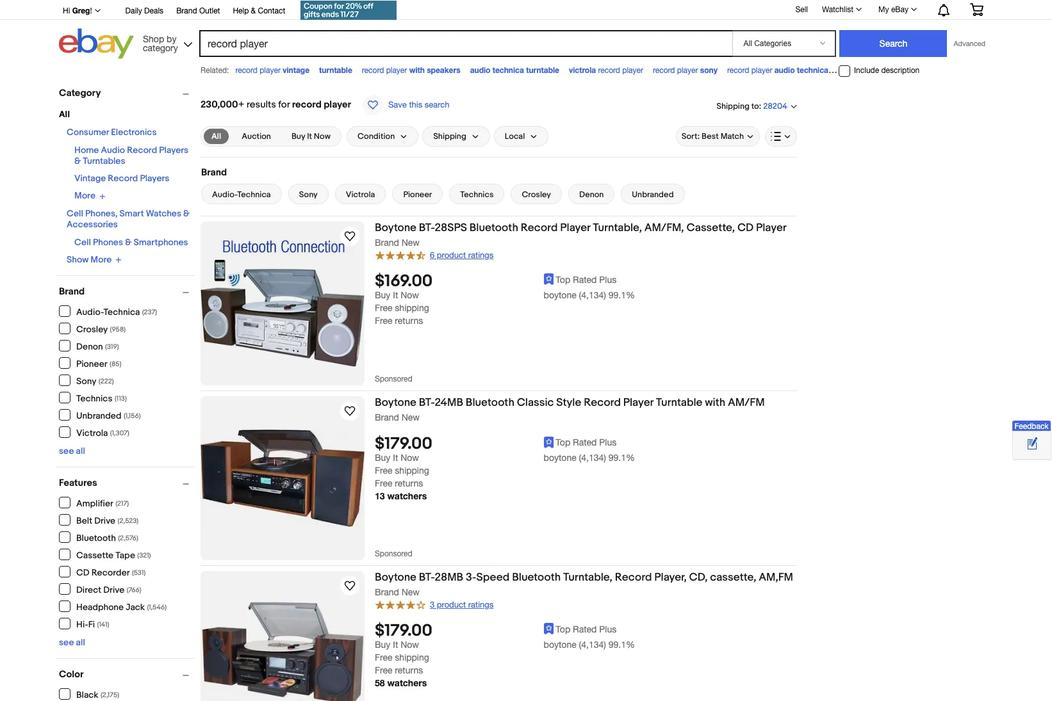 Task type: describe. For each thing, give the bounding box(es) containing it.
brand outlet link
[[176, 4, 220, 19]]

boytone (4,134) 99.1% free shipping free returns 58 watchers
[[375, 640, 635, 689]]

(321)
[[137, 552, 151, 560]]

99.1% for 13 watchers
[[609, 453, 635, 464]]

1 technica from the left
[[493, 65, 524, 75]]

plus for record
[[600, 625, 617, 635]]

returns inside boytone (4,134) 99.1% free shipping free returns
[[395, 316, 423, 326]]

tape
[[116, 550, 135, 561]]

watch boytone bt-24mb bluetooth classic style record player turntable with am/fm image
[[342, 404, 358, 419]]

record player with speakers
[[362, 65, 461, 75]]

pioneer for pioneer (85)
[[76, 359, 107, 370]]

0 horizontal spatial cd
[[76, 568, 89, 579]]

turntable, for $179.00
[[564, 572, 613, 585]]

2 rated from the top
[[573, 438, 597, 448]]

main content containing $169.00
[[201, 81, 798, 702]]

unbranded for unbranded
[[632, 190, 674, 200]]

player inside record player vintage
[[260, 66, 281, 75]]

player inside record player sony
[[677, 66, 698, 75]]

brand up 'audio-technica' link
[[201, 167, 227, 179]]

accessories
[[67, 219, 118, 230]]

boytone for $179.00
[[375, 572, 417, 585]]

consumer electronics link
[[67, 127, 157, 138]]

drive for direct drive
[[103, 585, 125, 596]]

ebay
[[892, 5, 909, 14]]

bt- inside 'boytone bt-24mb bluetooth classic style record player turntable with am/fm brand new'
[[419, 397, 435, 410]]

consumer electronics
[[67, 127, 157, 138]]

brand inside 'boytone bt-24mb bluetooth classic style record player turntable with am/fm brand new'
[[375, 413, 399, 423]]

player inside record player audio technica
[[752, 66, 773, 75]]

show more button
[[67, 254, 122, 265]]

technics for technics
[[460, 190, 494, 200]]

crosley
[[838, 65, 865, 75]]

electronics
[[111, 127, 157, 138]]

2 technica from the left
[[797, 65, 829, 75]]

0 vertical spatial players
[[159, 145, 189, 156]]

top rated plus for bluetooth
[[556, 625, 617, 635]]

shipping for shipping
[[434, 131, 467, 142]]

record inside record player sony
[[653, 66, 675, 75]]

cell for cell phones, smart watches & accessories
[[67, 208, 83, 219]]

by
[[167, 34, 177, 44]]

show
[[67, 254, 89, 265]]

denon for denon
[[579, 190, 604, 200]]

buy it now up 58
[[375, 640, 419, 650]]

advanced
[[954, 40, 986, 47]]

daily deals link
[[125, 4, 164, 19]]

sony for sony
[[299, 190, 318, 200]]

record inside 'boytone bt-24mb bluetooth classic style record player turntable with am/fm brand new'
[[584, 397, 621, 410]]

sell
[[796, 5, 808, 14]]

$179.00 for 13
[[375, 435, 433, 455]]

boytone bt-28sps bluetooth record player turntable, am/fm, cassette, cd player heading
[[375, 222, 787, 235]]

technica for audio-technica
[[237, 190, 271, 200]]

turntables
[[83, 156, 125, 167]]

this
[[409, 100, 423, 110]]

0 horizontal spatial with
[[409, 65, 425, 75]]

buy it now link
[[284, 129, 338, 144]]

crosley link
[[511, 184, 562, 205]]

home audio record players & turntables vintage record players
[[74, 145, 189, 184]]

player inside record player with speakers
[[386, 66, 407, 75]]

pioneer link
[[393, 184, 443, 205]]

99.1% inside boytone (4,134) 99.1% free shipping free returns
[[609, 290, 635, 300]]

record inside boytone bt-28mb 3-speed bluetooth turntable, record player, cd, cassette, am,fm brand new
[[615, 572, 652, 585]]

crosley record player
[[838, 65, 912, 75]]

(958)
[[110, 325, 126, 334]]

1 vertical spatial more
[[91, 254, 112, 265]]

all link
[[204, 129, 229, 144]]

consumer
[[67, 127, 109, 138]]

account navigation
[[56, 0, 994, 22]]

greg
[[72, 6, 90, 15]]

all for features
[[76, 638, 85, 649]]

3 product ratings
[[430, 601, 494, 610]]

boytone bt-28mb 3-speed bluetooth turntable, record player, cd, cassette, am,fm brand new
[[375, 572, 794, 598]]

shipping for 58 watchers
[[395, 653, 429, 663]]

technics link
[[450, 184, 505, 205]]

player inside main content
[[324, 99, 351, 111]]

bluetooth (2,576)
[[76, 533, 138, 544]]

victrola for victrola (1,307)
[[76, 428, 108, 439]]

bluetooth inside boytone bt-28mb 3-speed bluetooth turntable, record player, cd, cassette, am,fm brand new
[[512, 572, 561, 585]]

record inside record player with speakers
[[362, 66, 384, 75]]

& inside cell phones, smart watches & accessories
[[183, 208, 190, 219]]

none submit inside shop by category banner
[[840, 30, 948, 57]]

crosley for crosley
[[522, 190, 551, 200]]

2 top rated plus from the top
[[556, 438, 617, 448]]

(1,546)
[[147, 604, 167, 612]]

hi-fi (141)
[[76, 620, 109, 631]]

black (2,175)
[[76, 690, 119, 701]]

cell phones & smartphones
[[74, 237, 188, 248]]

cassette,
[[687, 222, 735, 235]]

rated for bluetooth
[[573, 625, 597, 635]]

3 free from the top
[[375, 466, 393, 476]]

rated for player
[[573, 275, 597, 285]]

record inside crosley record player
[[867, 66, 889, 75]]

99.1% for 58 watchers
[[609, 640, 635, 650]]

headphone
[[76, 602, 124, 613]]

top rated plus image for bluetooth
[[544, 624, 554, 635]]

shipping for 13 watchers
[[395, 466, 429, 476]]

(1,156)
[[124, 412, 141, 420]]

new for 28sps
[[402, 238, 420, 248]]

condition button
[[347, 126, 419, 147]]

denon link
[[569, 184, 615, 205]]

buy it now down 6 product ratings link
[[375, 290, 419, 300]]

6 product ratings
[[430, 251, 494, 260]]

:
[[759, 101, 762, 111]]

include
[[855, 66, 880, 75]]

brand inside account navigation
[[176, 6, 197, 15]]

cell for cell phones & smartphones
[[74, 237, 91, 248]]

pioneer (85)
[[76, 359, 121, 370]]

record down home audio record players & turntables link
[[108, 173, 138, 184]]

victrola
[[569, 65, 596, 75]]

returns for 13 watchers
[[395, 479, 423, 489]]

headphone jack (1,546)
[[76, 602, 167, 613]]

phones,
[[85, 208, 118, 219]]

All selected text field
[[212, 131, 221, 142]]

& inside account navigation
[[251, 6, 256, 15]]

watchlist link
[[815, 2, 868, 17]]

sell link
[[790, 5, 814, 14]]

sony
[[701, 65, 718, 75]]

28mb
[[435, 572, 464, 585]]

player inside 'boytone bt-24mb bluetooth classic style record player turntable with am/fm brand new'
[[624, 397, 654, 410]]

(531)
[[132, 569, 146, 577]]

!
[[90, 6, 92, 15]]

cd,
[[690, 572, 708, 585]]

boytone bt-28mb 3-speed bluetooth turntable, record player, cd, cassette, am,fm heading
[[375, 572, 794, 585]]

shop
[[143, 34, 164, 44]]

victrola (1,307)
[[76, 428, 129, 439]]

boytone bt-24mb bluetooth classic style record player turntable with am/fm heading
[[375, 397, 765, 410]]

belt drive (2,523)
[[76, 516, 139, 527]]

record inside record player audio technica
[[728, 66, 750, 75]]

black
[[76, 690, 98, 701]]

my
[[879, 5, 890, 14]]

help & contact
[[233, 6, 285, 15]]

brand inside boytone bt-28mb 3-speed bluetooth turntable, record player, cd, cassette, am,fm brand new
[[375, 588, 399, 598]]

audio-technica link
[[201, 184, 282, 205]]

audio-technica (237)
[[76, 307, 157, 318]]

see for features
[[59, 638, 74, 649]]

(4,134) inside boytone (4,134) 99.1% free shipping free returns
[[579, 290, 606, 300]]

(2,175)
[[101, 691, 119, 700]]

see for brand
[[59, 446, 74, 457]]

audio-technica
[[212, 190, 271, 200]]

brand outlet
[[176, 6, 220, 15]]

bt- for $169.00
[[419, 222, 435, 235]]

(4,134) for 13 watchers
[[579, 453, 606, 464]]

hi
[[63, 6, 70, 15]]

bluetooth inside 'boytone bt-24mb bluetooth classic style record player turntable with am/fm brand new'
[[466, 397, 515, 410]]

now for top rated plus image associated with player
[[401, 290, 419, 300]]

record down electronics
[[127, 145, 157, 156]]

amplifier (217)
[[76, 498, 129, 509]]

new inside boytone bt-28mb 3-speed bluetooth turntable, record player, cd, cassette, am,fm brand new
[[402, 588, 420, 598]]

2 top rated plus image from the top
[[544, 437, 554, 448]]

watch boytone bt-28mb 3-speed bluetooth turntable, record player, cd, cassette, am,fm image
[[342, 579, 358, 594]]

daily deals
[[125, 6, 164, 15]]

record player sony
[[653, 65, 718, 75]]

watch boytone bt-28sps bluetooth record player turntable, am/fm, cassette, cd player image
[[342, 229, 358, 244]]

home
[[74, 145, 99, 156]]

player,
[[655, 572, 687, 585]]

turntable, for $169.00
[[593, 222, 642, 235]]

(222)
[[99, 377, 114, 386]]

shop by category banner
[[56, 0, 994, 62]]

sony (222)
[[76, 376, 114, 387]]

sort: best match button
[[676, 126, 760, 147]]

fi
[[88, 620, 95, 631]]

3 product ratings link
[[375, 600, 494, 611]]

returns for 58 watchers
[[395, 666, 423, 676]]

28sps
[[435, 222, 467, 235]]

2 horizontal spatial player
[[756, 222, 787, 235]]

watchers for 13 watchers
[[388, 491, 427, 502]]

audio- for audio-technica
[[212, 190, 237, 200]]

now for top rated plus image for bluetooth
[[401, 640, 419, 650]]

(85)
[[110, 360, 121, 368]]

bluetooth inside boytone bt-28sps bluetooth record player turntable, am/fm, cassette, cd player brand new
[[470, 222, 519, 235]]

to
[[752, 101, 759, 111]]

(237)
[[142, 308, 157, 316]]

cell phones, smart watches & accessories link
[[67, 208, 190, 230]]

unbranded (1,156)
[[76, 411, 141, 422]]



Task type: vqa. For each thing, say whether or not it's contained in the screenshot.


Task type: locate. For each thing, give the bounding box(es) containing it.
drive down cd recorder (531)
[[103, 585, 125, 596]]

see all button for features
[[59, 638, 85, 649]]

record right crosley
[[867, 66, 889, 75]]

1 top from the top
[[556, 275, 571, 285]]

& right the help on the left top of page
[[251, 6, 256, 15]]

2 vertical spatial 99.1%
[[609, 640, 635, 650]]

audio
[[101, 145, 125, 156]]

top rated plus image
[[544, 274, 554, 285], [544, 437, 554, 448], [544, 624, 554, 635]]

0 vertical spatial unbranded
[[632, 190, 674, 200]]

advanced link
[[948, 31, 992, 56]]

product right 6
[[437, 251, 466, 260]]

classic
[[517, 397, 554, 410]]

0 horizontal spatial sony
[[76, 376, 96, 387]]

sony left 'victrola' link at the left
[[299, 190, 318, 200]]

(1,307)
[[110, 429, 129, 438]]

player right the victrola
[[623, 66, 644, 75]]

bt- inside boytone bt-28mb 3-speed bluetooth turntable, record player, cd, cassette, am,fm brand new
[[419, 572, 435, 585]]

record
[[236, 66, 258, 75], [362, 66, 384, 75], [598, 66, 621, 75], [653, 66, 675, 75], [728, 66, 750, 75], [867, 66, 889, 75], [292, 99, 322, 111]]

category
[[143, 43, 178, 53]]

speed
[[477, 572, 510, 585]]

am/fm,
[[645, 222, 684, 235]]

1 vertical spatial boytone
[[544, 453, 577, 464]]

(217)
[[116, 500, 129, 508]]

bluetooth right 24mb
[[466, 397, 515, 410]]

boytone inside boytone bt-28sps bluetooth record player turntable, am/fm, cassette, cd player brand new
[[375, 222, 417, 235]]

sony inside main content
[[299, 190, 318, 200]]

see
[[59, 446, 74, 457], [59, 638, 74, 649]]

watchers right 58
[[388, 678, 427, 689]]

with inside 'boytone bt-24mb bluetooth classic style record player turntable with am/fm brand new'
[[705, 397, 726, 410]]

record right related:
[[236, 66, 258, 75]]

player left 'sony'
[[677, 66, 698, 75]]

2 vertical spatial top rated plus
[[556, 625, 617, 635]]

player down denon link
[[561, 222, 591, 235]]

1 vertical spatial sony
[[76, 376, 96, 387]]

0 vertical spatial returns
[[395, 316, 423, 326]]

shipping inside boytone (4,134) 99.1% free shipping free returns 13 watchers
[[395, 466, 429, 476]]

product right '3'
[[437, 601, 466, 610]]

bluetooth
[[470, 222, 519, 235], [466, 397, 515, 410], [76, 533, 116, 544], [512, 572, 561, 585]]

turntable, inside boytone bt-28mb 3-speed bluetooth turntable, record player, cd, cassette, am,fm brand new
[[564, 572, 613, 585]]

see up color
[[59, 638, 74, 649]]

audio- down all link at top
[[212, 190, 237, 200]]

new right watch boytone bt-24mb bluetooth classic style record player turntable with am/fm image
[[402, 413, 420, 423]]

record
[[127, 145, 157, 156], [108, 173, 138, 184], [521, 222, 558, 235], [584, 397, 621, 410], [615, 572, 652, 585]]

category
[[59, 87, 101, 99]]

3 (4,134) from the top
[[579, 640, 606, 650]]

2 vertical spatial shipping
[[395, 653, 429, 663]]

with left am/fm
[[705, 397, 726, 410]]

brand right watch boytone bt-28mb 3-speed bluetooth turntable, record player, cd, cassette, am,fm icon
[[375, 588, 399, 598]]

pioneer for pioneer
[[403, 190, 432, 200]]

denon up pioneer (85)
[[76, 341, 103, 352]]

player inside victrola record player
[[623, 66, 644, 75]]

boytone right watch boytone bt-28mb 3-speed bluetooth turntable, record player, cd, cassette, am,fm icon
[[375, 572, 417, 585]]

audio
[[470, 65, 491, 75], [775, 65, 795, 75]]

2 boytone from the top
[[375, 397, 417, 410]]

now
[[314, 131, 331, 142], [401, 290, 419, 300], [401, 453, 419, 464], [401, 640, 419, 650]]

6 free from the top
[[375, 666, 393, 676]]

ratings for $179.00
[[468, 601, 494, 610]]

cd inside boytone bt-28sps bluetooth record player turntable, am/fm, cassette, cd player brand new
[[738, 222, 754, 235]]

cd right cassette,
[[738, 222, 754, 235]]

plus down boytone bt-28mb 3-speed bluetooth turntable, record player, cd, cassette, am,fm brand new
[[600, 625, 617, 635]]

victrola for victrola
[[346, 190, 375, 200]]

rated down boytone bt-28mb 3-speed bluetooth turntable, record player, cd, cassette, am,fm brand new
[[573, 625, 597, 635]]

2 99.1% from the top
[[609, 453, 635, 464]]

player left "turntable"
[[624, 397, 654, 410]]

denon for denon (319)
[[76, 341, 103, 352]]

player up save
[[386, 66, 407, 75]]

top rated plus down boytone bt-28mb 3-speed bluetooth turntable, record player, cd, cassette, am,fm brand new
[[556, 625, 617, 635]]

players
[[159, 145, 189, 156], [140, 173, 169, 184]]

shipping inside dropdown button
[[434, 131, 467, 142]]

bt- for $179.00
[[419, 572, 435, 585]]

2 audio from the left
[[775, 65, 795, 75]]

1 see all from the top
[[59, 446, 85, 457]]

2 vertical spatial rated
[[573, 625, 597, 635]]

2 free from the top
[[375, 316, 393, 326]]

top down boytone bt-28sps bluetooth record player turntable, am/fm, cassette, cd player brand new
[[556, 275, 571, 285]]

brand down show
[[59, 286, 85, 298]]

1 plus from the top
[[600, 275, 617, 285]]

see all button up 'features' on the bottom of the page
[[59, 446, 85, 457]]

pioneer right 'victrola' link at the left
[[403, 190, 432, 200]]

top rated plus image up the boytone (4,134) 99.1% free shipping free returns 58 watchers
[[544, 624, 554, 635]]

turntable, inside boytone bt-28sps bluetooth record player turntable, am/fm, cassette, cd player brand new
[[593, 222, 642, 235]]

2 vertical spatial returns
[[395, 666, 423, 676]]

2 turntable from the left
[[526, 65, 560, 75]]

1 vertical spatial 99.1%
[[609, 453, 635, 464]]

1 vertical spatial pioneer
[[76, 359, 107, 370]]

vintage
[[74, 173, 106, 184]]

all for brand
[[76, 446, 85, 457]]

3 plus from the top
[[600, 625, 617, 635]]

shipping inside the boytone (4,134) 99.1% free shipping free returns 58 watchers
[[395, 653, 429, 663]]

turntable right vintage
[[319, 65, 352, 75]]

2 top from the top
[[556, 438, 571, 448]]

boytone bt-24mb bluetooth classic style record player turntable with am/fm image
[[201, 430, 365, 527]]

vintage
[[283, 65, 310, 75]]

1 product from the top
[[437, 251, 466, 260]]

1 vertical spatial drive
[[103, 585, 125, 596]]

your shopping cart image
[[970, 3, 985, 16]]

sony for sony (222)
[[76, 376, 96, 387]]

3 top rated plus from the top
[[556, 625, 617, 635]]

top rated plus
[[556, 275, 617, 285], [556, 438, 617, 448], [556, 625, 617, 635]]

0 horizontal spatial technica
[[104, 307, 140, 318]]

free
[[375, 303, 393, 313], [375, 316, 393, 326], [375, 466, 393, 476], [375, 479, 393, 489], [375, 653, 393, 663], [375, 666, 393, 676]]

returns inside the boytone (4,134) 99.1% free shipping free returns 58 watchers
[[395, 666, 423, 676]]

unbranded up am/fm,
[[632, 190, 674, 200]]

1 vertical spatial players
[[140, 173, 169, 184]]

1 horizontal spatial victrola
[[346, 190, 375, 200]]

1 horizontal spatial pioneer
[[403, 190, 432, 200]]

0 vertical spatial bt-
[[419, 222, 435, 235]]

cassette tape (321)
[[76, 550, 151, 561]]

buy it now up 13
[[375, 453, 419, 464]]

brand right watch boytone bt-24mb bluetooth classic style record player turntable with am/fm image
[[375, 413, 399, 423]]

shipping inside boytone (4,134) 99.1% free shipping free returns
[[395, 303, 429, 313]]

hi-
[[76, 620, 88, 631]]

boytone bt-28mb 3-speed bluetooth turntable, record player, cd, cassette, am,fm image
[[201, 601, 365, 702]]

record right the victrola
[[598, 66, 621, 75]]

shipping inside shipping to : 28204
[[717, 101, 750, 111]]

13
[[375, 491, 385, 502]]

0 vertical spatial sony
[[299, 190, 318, 200]]

turntable,
[[593, 222, 642, 235], [564, 572, 613, 585]]

1 vertical spatial $179.00
[[375, 622, 433, 641]]

with left speakers
[[409, 65, 425, 75]]

condition
[[358, 131, 395, 142]]

watchers inside the boytone (4,134) 99.1% free shipping free returns 58 watchers
[[388, 678, 427, 689]]

buy
[[292, 131, 305, 142], [375, 290, 391, 300], [375, 453, 391, 464], [375, 640, 391, 650]]

2 plus from the top
[[600, 438, 617, 448]]

crosley for crosley (958)
[[76, 324, 108, 335]]

1 free from the top
[[375, 303, 393, 313]]

0 vertical spatial crosley
[[522, 190, 551, 200]]

2 ratings from the top
[[468, 601, 494, 610]]

0 horizontal spatial crosley
[[76, 324, 108, 335]]

record right 'sony'
[[728, 66, 750, 75]]

2 all from the top
[[76, 638, 85, 649]]

0 vertical spatial see all button
[[59, 446, 85, 457]]

0 vertical spatial more
[[74, 191, 95, 201]]

1 horizontal spatial player
[[624, 397, 654, 410]]

player down turntable link
[[324, 99, 351, 111]]

player up :
[[752, 66, 773, 75]]

description
[[882, 66, 920, 75]]

0 vertical spatial all
[[59, 109, 70, 120]]

denon
[[579, 190, 604, 200], [76, 341, 103, 352]]

2 new from the top
[[402, 413, 420, 423]]

search
[[425, 100, 450, 110]]

(4,134) inside the boytone (4,134) 99.1% free shipping free returns 58 watchers
[[579, 640, 606, 650]]

technics down sony (222)
[[76, 393, 112, 404]]

2 returns from the top
[[395, 479, 423, 489]]

0 horizontal spatial shipping
[[434, 131, 467, 142]]

boytone down pioneer link
[[375, 222, 417, 235]]

vintage record players link
[[74, 173, 169, 184]]

1 audio from the left
[[470, 65, 491, 75]]

boytone bt-24mb bluetooth classic style record player turntable with am/fm link
[[375, 397, 798, 412]]

technics up 28sps
[[460, 190, 494, 200]]

technica
[[237, 190, 271, 200], [104, 307, 140, 318]]

1 vertical spatial (4,134)
[[579, 453, 606, 464]]

drive
[[94, 516, 115, 527], [103, 585, 125, 596]]

brand inside boytone bt-28sps bluetooth record player turntable, am/fm, cassette, cd player brand new
[[375, 238, 399, 248]]

bluetooth up "cassette"
[[76, 533, 116, 544]]

see all down "hi-"
[[59, 638, 85, 649]]

record down the crosley link
[[521, 222, 558, 235]]

$179.00 for 58
[[375, 622, 433, 641]]

230,000
[[201, 99, 238, 111]]

1 vertical spatial denon
[[76, 341, 103, 352]]

1 (4,134) from the top
[[579, 290, 606, 300]]

feedback
[[1015, 422, 1049, 431]]

bt-
[[419, 222, 435, 235], [419, 397, 435, 410], [419, 572, 435, 585]]

2 (4,134) from the top
[[579, 453, 606, 464]]

1 new from the top
[[402, 238, 420, 248]]

home audio record players & turntables link
[[74, 145, 189, 167]]

1 99.1% from the top
[[609, 290, 635, 300]]

0 vertical spatial shipping
[[717, 101, 750, 111]]

0 vertical spatial boytone
[[544, 290, 577, 300]]

1 vertical spatial victrola
[[76, 428, 108, 439]]

unbranded inside main content
[[632, 190, 674, 200]]

2 vertical spatial bt-
[[419, 572, 435, 585]]

bluetooth down technics link at the top left of the page
[[470, 222, 519, 235]]

direct
[[76, 585, 101, 596]]

1 vertical spatial watchers
[[388, 678, 427, 689]]

save this search
[[388, 100, 450, 110]]

see all button down "hi-"
[[59, 638, 85, 649]]

0 vertical spatial technics
[[460, 190, 494, 200]]

2 vertical spatial boytone
[[544, 640, 577, 650]]

1 returns from the top
[[395, 316, 423, 326]]

crosley up 'denon (319)'
[[76, 324, 108, 335]]

victrola up watch boytone bt-28sps bluetooth record player turntable, am/fm, cassette, cd player icon
[[346, 190, 375, 200]]

0 vertical spatial top
[[556, 275, 571, 285]]

2 boytone from the top
[[544, 453, 577, 464]]

boytone inside boytone (4,134) 99.1% free shipping free returns 13 watchers
[[544, 453, 577, 464]]

technics for technics (113)
[[76, 393, 112, 404]]

technica for audio-technica (237)
[[104, 307, 140, 318]]

technica left 'sony' link
[[237, 190, 271, 200]]

0 vertical spatial product
[[437, 251, 466, 260]]

1 vertical spatial see all
[[59, 638, 85, 649]]

0 vertical spatial pioneer
[[403, 190, 432, 200]]

0 vertical spatial audio-
[[212, 190, 237, 200]]

show more
[[67, 254, 112, 265]]

record right turntable link
[[362, 66, 384, 75]]

new up 3 product ratings link at the bottom of page
[[402, 588, 420, 598]]

bt- inside boytone bt-28sps bluetooth record player turntable, am/fm, cassette, cd player brand new
[[419, 222, 435, 235]]

2 $179.00 from the top
[[375, 622, 433, 641]]

1 vertical spatial returns
[[395, 479, 423, 489]]

1 top rated plus image from the top
[[544, 274, 554, 285]]

player right cassette,
[[756, 222, 787, 235]]

brand left outlet
[[176, 6, 197, 15]]

3 new from the top
[[402, 588, 420, 598]]

1 vertical spatial ratings
[[468, 601, 494, 610]]

daily
[[125, 6, 142, 15]]

bluetooth right speed
[[512, 572, 561, 585]]

1 top rated plus from the top
[[556, 275, 617, 285]]

0 vertical spatial all
[[76, 446, 85, 457]]

boytone right watch boytone bt-24mb bluetooth classic style record player turntable with am/fm image
[[375, 397, 417, 410]]

crosley inside main content
[[522, 190, 551, 200]]

unbranded for unbranded (1,156)
[[76, 411, 122, 422]]

see all for features
[[59, 638, 85, 649]]

1 vertical spatial technics
[[76, 393, 112, 404]]

boytone inside 'boytone bt-24mb bluetooth classic style record player turntable with am/fm brand new'
[[375, 397, 417, 410]]

brand right watch boytone bt-28sps bluetooth record player turntable, am/fm, cassette, cd player icon
[[375, 238, 399, 248]]

(766)
[[127, 586, 141, 595]]

3 top rated plus image from the top
[[544, 624, 554, 635]]

all down "hi-"
[[76, 638, 85, 649]]

boytone inside the boytone (4,134) 99.1% free shipping free returns 58 watchers
[[544, 640, 577, 650]]

crosley
[[522, 190, 551, 200], [76, 324, 108, 335]]

local button
[[494, 126, 549, 147]]

1 vertical spatial shipping
[[434, 131, 467, 142]]

boytone for 58 watchers
[[544, 640, 577, 650]]

0 horizontal spatial audio-
[[76, 307, 104, 318]]

see all button for brand
[[59, 446, 85, 457]]

buy it now inside buy it now link
[[292, 131, 331, 142]]

0 horizontal spatial unbranded
[[76, 411, 122, 422]]

1 see all button from the top
[[59, 446, 85, 457]]

1 watchers from the top
[[388, 491, 427, 502]]

1 $179.00 from the top
[[375, 435, 433, 455]]

0 horizontal spatial all
[[59, 109, 70, 120]]

1 vertical spatial cell
[[74, 237, 91, 248]]

boytone inside boytone (4,134) 99.1% free shipping free returns
[[544, 290, 577, 300]]

3 bt- from the top
[[419, 572, 435, 585]]

0 vertical spatial drive
[[94, 516, 115, 527]]

see all up 'features' on the bottom of the page
[[59, 446, 85, 457]]

3 top from the top
[[556, 625, 571, 635]]

more down vintage
[[74, 191, 95, 201]]

pioneer up sony (222)
[[76, 359, 107, 370]]

0 horizontal spatial technica
[[493, 65, 524, 75]]

ratings down the 3-
[[468, 601, 494, 610]]

& inside home audio record players & turntables vintage record players
[[74, 156, 81, 167]]

deals
[[144, 6, 164, 15]]

2 bt- from the top
[[419, 397, 435, 410]]

main content
[[201, 81, 798, 702]]

99.1% inside the boytone (4,134) 99.1% free shipping free returns 58 watchers
[[609, 640, 635, 650]]

1 vertical spatial new
[[402, 413, 420, 423]]

unbranded link
[[621, 184, 685, 205]]

player
[[260, 66, 281, 75], [386, 66, 407, 75], [623, 66, 644, 75], [677, 66, 698, 75], [752, 66, 773, 75], [891, 66, 912, 75], [324, 99, 351, 111]]

2 watchers from the top
[[388, 678, 427, 689]]

contact
[[258, 6, 285, 15]]

1 see from the top
[[59, 446, 74, 457]]

more button
[[74, 190, 106, 202]]

new for 24mb
[[402, 413, 420, 423]]

new inside 'boytone bt-24mb bluetooth classic style record player turntable with am/fm brand new'
[[402, 413, 420, 423]]

help & contact link
[[233, 4, 285, 19]]

(319)
[[105, 343, 119, 351]]

top rated plus for player
[[556, 275, 617, 285]]

cell inside cell phones, smart watches & accessories
[[67, 208, 83, 219]]

99.1% inside boytone (4,134) 99.1% free shipping free returns 13 watchers
[[609, 453, 635, 464]]

drive for belt drive
[[94, 516, 115, 527]]

None submit
[[840, 30, 948, 57]]

0 horizontal spatial denon
[[76, 341, 103, 352]]

2 vertical spatial (4,134)
[[579, 640, 606, 650]]

auction
[[242, 131, 271, 142]]

1 shipping from the top
[[395, 303, 429, 313]]

features button
[[59, 478, 195, 490]]

(4,134)
[[579, 290, 606, 300], [579, 453, 606, 464], [579, 640, 606, 650]]

2 vertical spatial top
[[556, 625, 571, 635]]

3 shipping from the top
[[395, 653, 429, 663]]

watchers inside boytone (4,134) 99.1% free shipping free returns 13 watchers
[[388, 491, 427, 502]]

include description
[[855, 66, 920, 75]]

2 shipping from the top
[[395, 466, 429, 476]]

boytone (4,134) 99.1% free shipping free returns 13 watchers
[[375, 453, 635, 502]]

1 vertical spatial all
[[212, 131, 221, 142]]

top rated plus image up boytone (4,134) 99.1% free shipping free returns
[[544, 274, 554, 285]]

1 boytone from the top
[[375, 222, 417, 235]]

audio- up crosley (958)
[[76, 307, 104, 318]]

top down boytone bt-28mb 3-speed bluetooth turntable, record player, cd, cassette, am,fm brand new
[[556, 625, 571, 635]]

1 horizontal spatial denon
[[579, 190, 604, 200]]

0 vertical spatial rated
[[573, 275, 597, 285]]

1 horizontal spatial sony
[[299, 190, 318, 200]]

record inside victrola record player
[[598, 66, 621, 75]]

plus for am/fm,
[[600, 275, 617, 285]]

& up vintage
[[74, 156, 81, 167]]

1 vertical spatial cd
[[76, 568, 89, 579]]

color button
[[59, 669, 195, 681]]

3 returns from the top
[[395, 666, 423, 676]]

1 rated from the top
[[573, 275, 597, 285]]

new up 6 product ratings link
[[402, 238, 420, 248]]

plus down boytone bt-24mb bluetooth classic style record player turntable with am/fm link
[[600, 438, 617, 448]]

3 boytone from the top
[[544, 640, 577, 650]]

0 vertical spatial (4,134)
[[579, 290, 606, 300]]

top rated plus down boytone bt-28sps bluetooth record player turntable, am/fm, cassette, cd player brand new
[[556, 275, 617, 285]]

plus down boytone bt-28sps bluetooth record player turntable, am/fm, cassette, cd player brand new
[[600, 275, 617, 285]]

4 free from the top
[[375, 479, 393, 489]]

1 boytone from the top
[[544, 290, 577, 300]]

3 99.1% from the top
[[609, 640, 635, 650]]

more
[[74, 191, 95, 201], [91, 254, 112, 265]]

watchlist
[[822, 5, 854, 14]]

related:
[[201, 66, 229, 75]]

victrola down unbranded (1,156)
[[76, 428, 108, 439]]

(4,134) down boytone bt-28sps bluetooth record player turntable, am/fm, cassette, cd player brand new
[[579, 290, 606, 300]]

0 vertical spatial with
[[409, 65, 425, 75]]

Search for anything text field
[[201, 31, 731, 56]]

3 rated from the top
[[573, 625, 597, 635]]

1 horizontal spatial shipping
[[717, 101, 750, 111]]

5 free from the top
[[375, 653, 393, 663]]

$179.00 down '3'
[[375, 622, 433, 641]]

returns inside boytone (4,134) 99.1% free shipping free returns 13 watchers
[[395, 479, 423, 489]]

help
[[233, 6, 249, 15]]

top rated plus image for player
[[544, 274, 554, 285]]

top for player
[[556, 275, 571, 285]]

turntable left the victrola
[[526, 65, 560, 75]]

audio- for audio-technica (237)
[[76, 307, 104, 318]]

1 horizontal spatial cd
[[738, 222, 754, 235]]

boytone for 13 watchers
[[544, 453, 577, 464]]

boytone inside boytone bt-28mb 3-speed bluetooth turntable, record player, cd, cassette, am,fm brand new
[[375, 572, 417, 585]]

2 product from the top
[[437, 601, 466, 610]]

cassette
[[76, 550, 114, 561]]

boytone for $169.00
[[375, 222, 417, 235]]

1 bt- from the top
[[419, 222, 435, 235]]

crosley left denon link
[[522, 190, 551, 200]]

& right phones
[[125, 237, 132, 248]]

1 vertical spatial crosley
[[76, 324, 108, 335]]

2 see from the top
[[59, 638, 74, 649]]

shipping for shipping to : 28204
[[717, 101, 750, 111]]

0 horizontal spatial victrola
[[76, 428, 108, 439]]

0 horizontal spatial audio
[[470, 65, 491, 75]]

0 vertical spatial ratings
[[468, 251, 494, 260]]

cd up direct
[[76, 568, 89, 579]]

player inside crosley record player
[[891, 66, 912, 75]]

0 vertical spatial 99.1%
[[609, 290, 635, 300]]

for
[[278, 99, 290, 111]]

product for $179.00
[[437, 601, 466, 610]]

technica left crosley
[[797, 65, 829, 75]]

listing options selector. list view selected. image
[[771, 131, 792, 142]]

3 boytone from the top
[[375, 572, 417, 585]]

1 vertical spatial technica
[[104, 307, 140, 318]]

ratings right 6
[[468, 251, 494, 260]]

cassette,
[[711, 572, 757, 585]]

(2,576)
[[118, 534, 138, 543]]

technics (113)
[[76, 393, 127, 404]]

rated down boytone bt-28sps bluetooth record player turntable, am/fm, cassette, cd player brand new
[[573, 275, 597, 285]]

1 vertical spatial see all button
[[59, 638, 85, 649]]

direct drive (766)
[[76, 585, 141, 596]]

denon up the 'boytone bt-28sps bluetooth record player turntable, am/fm, cassette, cd player' heading
[[579, 190, 604, 200]]

record inside record player vintage
[[236, 66, 258, 75]]

am,fm
[[759, 572, 794, 585]]

all down category
[[59, 109, 70, 120]]

2 see all from the top
[[59, 638, 85, 649]]

top down 'boytone bt-24mb bluetooth classic style record player turntable with am/fm brand new'
[[556, 438, 571, 448]]

1 horizontal spatial with
[[705, 397, 726, 410]]

0 horizontal spatial pioneer
[[76, 359, 107, 370]]

shipping down search
[[434, 131, 467, 142]]

0 horizontal spatial player
[[561, 222, 591, 235]]

2 vertical spatial new
[[402, 588, 420, 598]]

cell down 'more' button
[[67, 208, 83, 219]]

am/fm
[[728, 397, 765, 410]]

product for $169.00
[[437, 251, 466, 260]]

(4,134) inside boytone (4,134) 99.1% free shipping free returns 13 watchers
[[579, 453, 606, 464]]

0 vertical spatial $179.00
[[375, 435, 433, 455]]

victrola link
[[335, 184, 386, 205]]

1 vertical spatial turntable,
[[564, 572, 613, 585]]

watchers for 58 watchers
[[388, 678, 427, 689]]

with
[[409, 65, 425, 75], [705, 397, 726, 410]]

1 horizontal spatial turntable
[[526, 65, 560, 75]]

ratings for $169.00
[[468, 251, 494, 260]]

record right 'style'
[[584, 397, 621, 410]]

(4,134) for 58 watchers
[[579, 640, 606, 650]]

now for 2nd top rated plus image from the top
[[401, 453, 419, 464]]

(113)
[[115, 395, 127, 403]]

0 vertical spatial denon
[[579, 190, 604, 200]]

victrola record player
[[569, 65, 644, 75]]

see up 'features' on the bottom of the page
[[59, 446, 74, 457]]

1 horizontal spatial technics
[[460, 190, 494, 200]]

1 vertical spatial see
[[59, 638, 74, 649]]

cd
[[738, 222, 754, 235], [76, 568, 89, 579]]

technica up (958)
[[104, 307, 140, 318]]

0 vertical spatial victrola
[[346, 190, 375, 200]]

1 ratings from the top
[[468, 251, 494, 260]]

2 vertical spatial top rated plus image
[[544, 624, 554, 635]]

shipping button
[[423, 126, 490, 147]]

1 turntable from the left
[[319, 65, 352, 75]]

get an extra 20% off image
[[301, 1, 397, 20]]

1 all from the top
[[76, 446, 85, 457]]

1 vertical spatial plus
[[600, 438, 617, 448]]

1 vertical spatial top rated plus
[[556, 438, 617, 448]]

audio up 28204
[[775, 65, 795, 75]]

(4,134) down boytone bt-28mb 3-speed bluetooth turntable, record player, cd, cassette, am,fm brand new
[[579, 640, 606, 650]]

2 see all button from the top
[[59, 638, 85, 649]]

top for bluetooth
[[556, 625, 571, 635]]

0 vertical spatial see
[[59, 446, 74, 457]]

all down 230,000
[[212, 131, 221, 142]]

0 vertical spatial turntable,
[[593, 222, 642, 235]]

1 horizontal spatial audio-
[[212, 190, 237, 200]]

record left player,
[[615, 572, 652, 585]]

boytone bt-28sps bluetooth record player turntable, am/fm, cassette, cd player image
[[201, 241, 365, 367]]

1 vertical spatial all
[[76, 638, 85, 649]]

technica down shop by category banner
[[493, 65, 524, 75]]

buy it now down 230,000 + results for record player
[[292, 131, 331, 142]]

0 vertical spatial technica
[[237, 190, 271, 200]]

0 vertical spatial top rated plus image
[[544, 274, 554, 285]]

new inside boytone bt-28sps bluetooth record player turntable, am/fm, cassette, cd player brand new
[[402, 238, 420, 248]]

record inside boytone bt-28sps bluetooth record player turntable, am/fm, cassette, cd player brand new
[[521, 222, 558, 235]]

drive down amplifier (217)
[[94, 516, 115, 527]]

record right for
[[292, 99, 322, 111]]

cell up show
[[74, 237, 91, 248]]

see all for brand
[[59, 446, 85, 457]]

1 horizontal spatial crosley
[[522, 190, 551, 200]]

1 vertical spatial top
[[556, 438, 571, 448]]

0 vertical spatial cd
[[738, 222, 754, 235]]

0 vertical spatial cell
[[67, 208, 83, 219]]

1 vertical spatial shipping
[[395, 466, 429, 476]]



